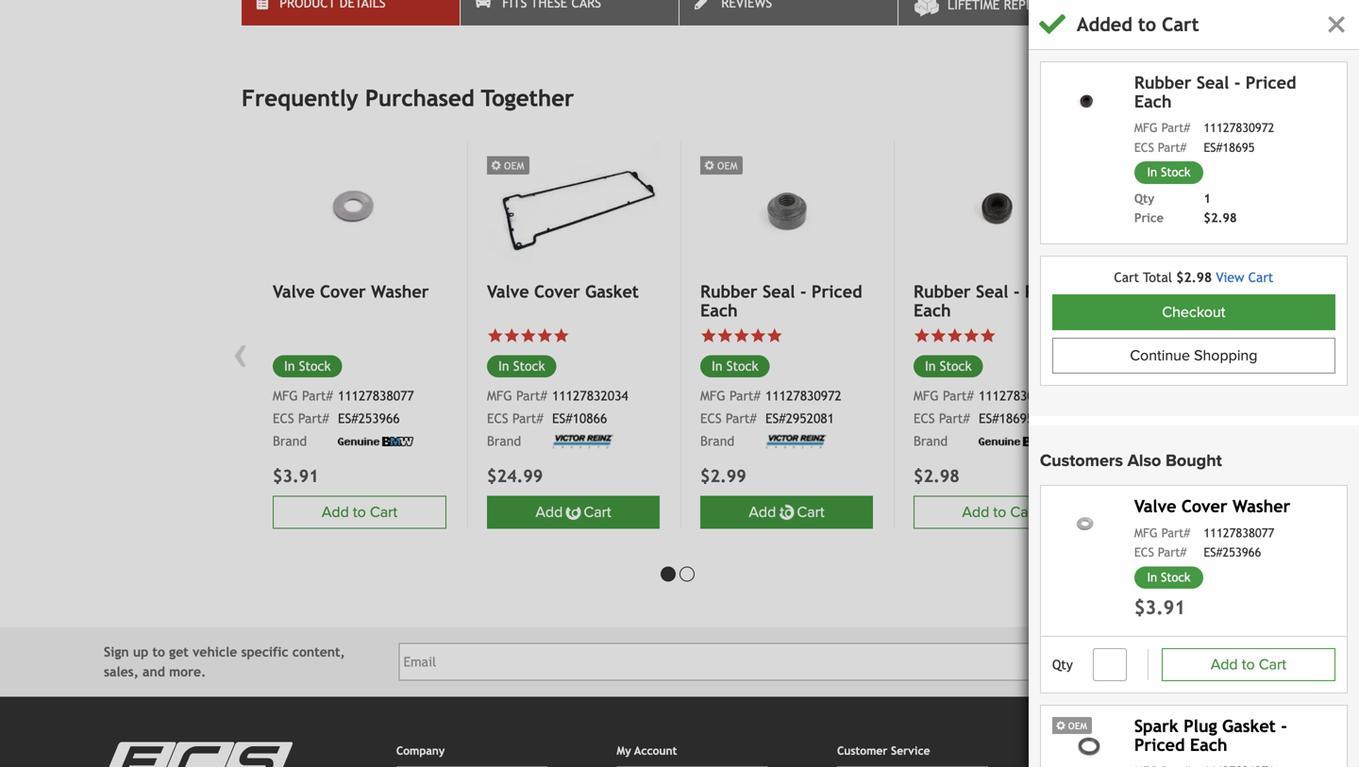 Task type: vqa. For each thing, say whether or not it's contained in the screenshot.
$2.98's the Stock
yes



Task type: locate. For each thing, give the bounding box(es) containing it.
continue shopping
[[1131, 347, 1258, 365]]

0 horizontal spatial rubber
[[701, 282, 758, 302]]

2 mfg part# from the top
[[1135, 526, 1191, 540]]

valve cover gasket link
[[487, 282, 660, 302]]

in stock down 11127838077 ecs part#
[[1148, 571, 1191, 585]]

ecs inside 11127838077 ecs part#
[[1135, 546, 1155, 560]]

add down mfg part# 11127830972 ecs part# es#2952081 brand
[[749, 504, 776, 522]]

2 genuine bmw image from the left
[[979, 437, 1055, 446]]

0 horizontal spatial 11127830972
[[766, 389, 842, 404]]

sign up
[[1195, 656, 1237, 669]]

1 horizontal spatial valve cover washer image
[[1053, 498, 1124, 551]]

victor reinz image down es#10866 on the bottom of the page
[[552, 435, 614, 449]]

0 horizontal spatial up
[[133, 645, 148, 660]]

$2.98 down 1
[[1204, 211, 1238, 225]]

dialog containing added to cart
[[0, 0, 1360, 768]]

11127830972 ecs part#
[[1135, 121, 1275, 155]]

up
[[133, 645, 148, 660], [1222, 656, 1237, 669]]

0 horizontal spatial cover
[[320, 282, 366, 302]]

spark plug gasket - priced each image
[[1053, 718, 1124, 768]]

qty up 'price'
[[1135, 192, 1155, 206]]

my account
[[617, 745, 677, 758]]

11127830972 inside 11127830972 ecs part#
[[1204, 121, 1275, 135]]

continue
[[1131, 347, 1191, 365]]

more.
[[169, 665, 206, 680]]

11127830972 inside mfg part# 11127830972 ecs part# es#18695 brand
[[979, 389, 1055, 404]]

valve cover washer link
[[273, 282, 447, 302], [1135, 497, 1291, 516]]

stock for es#2952081
[[727, 359, 759, 374]]

1 vertical spatial es#253966
[[1204, 546, 1262, 560]]

11127838077 inside 11127838077 ecs part#
[[1204, 526, 1275, 540]]

11127838077
[[338, 389, 414, 404], [1204, 526, 1275, 540]]

add up plug on the bottom of page
[[1211, 656, 1239, 674]]

rubber seal - priced each inside dialog
[[1135, 73, 1297, 111]]

add to cart button
[[273, 496, 447, 529], [487, 496, 660, 529], [701, 496, 873, 529], [914, 496, 1087, 529], [1162, 649, 1336, 682]]

star image
[[504, 328, 520, 344], [537, 328, 553, 344], [553, 328, 570, 344], [701, 328, 717, 344], [717, 328, 734, 344], [750, 328, 767, 344], [767, 328, 783, 344], [914, 328, 930, 344], [947, 328, 964, 344], [980, 328, 997, 344]]

4 brand from the left
[[914, 434, 948, 449]]

0 vertical spatial es#253966
[[338, 411, 400, 426]]

in stock up 1 price
[[1148, 165, 1191, 180]]

rubber seal - priced each image for $2.98
[[914, 141, 1087, 271]]

valve for mfg
[[1135, 497, 1177, 516]]

1 vertical spatial es#18695
[[979, 411, 1034, 426]]

sign up to get vehicle specific content, sales, and more.
[[104, 645, 345, 680]]

0 vertical spatial mfg part#
[[1135, 121, 1191, 135]]

and
[[143, 665, 165, 680]]

1 brand from the left
[[273, 434, 307, 449]]

mfg part# 11127838077 ecs part# es#253966 brand
[[273, 389, 414, 449]]

es#253966
[[338, 411, 400, 426], [1204, 546, 1262, 560]]

star image
[[487, 328, 504, 344], [520, 328, 537, 344], [734, 328, 750, 344], [930, 328, 947, 344], [964, 328, 980, 344]]

es#18695
[[1204, 141, 1255, 155], [979, 411, 1034, 426]]

brand inside mfg part# 11127830972 ecs part# es#18695 brand
[[914, 434, 948, 449]]

sign up the sales,
[[104, 645, 129, 660]]

price
[[1135, 211, 1164, 225]]

valve cover washer link for mfg part#
[[1135, 497, 1291, 516]]

5 star image from the left
[[717, 328, 734, 344]]

2 victor reinz image from the left
[[766, 435, 827, 449]]

ecs for mfg part# 11127830972 ecs part# es#2952081 brand
[[701, 411, 722, 426]]

valve inside dialog
[[1135, 497, 1177, 516]]

mfg for es#18695
[[914, 389, 939, 404]]

1 horizontal spatial valve cover washer
[[1135, 497, 1291, 516]]

in up mfg part# 11127830972 ecs part# es#18695 brand
[[925, 359, 936, 374]]

1 horizontal spatial rubber seal - priced each
[[914, 282, 1076, 320]]

1 vertical spatial gasket
[[1223, 717, 1277, 737]]

up inside button
[[1222, 656, 1237, 669]]

mfg for es#253966
[[273, 389, 298, 404]]

sign inside button
[[1195, 656, 1219, 669]]

ecs
[[1135, 141, 1155, 155], [273, 411, 294, 426], [487, 411, 509, 426], [701, 411, 722, 426], [914, 411, 935, 426], [1135, 546, 1155, 560]]

stock for $2.98
[[1162, 165, 1191, 180]]

brand inside mfg part# 11127832034 ecs part# es#10866 brand
[[487, 434, 521, 449]]

mfg inside mfg part# 11127830972 ecs part# es#18695 brand
[[914, 389, 939, 404]]

add
[[322, 504, 349, 522], [536, 504, 563, 522], [749, 504, 776, 522], [962, 504, 990, 522], [1211, 656, 1239, 674]]

washer for mfg part#
[[1233, 497, 1291, 516]]

spark plug gasket - priced each link
[[1135, 717, 1288, 755]]

to
[[1139, 13, 1157, 35], [353, 504, 366, 522], [567, 504, 580, 522], [780, 504, 793, 522], [994, 504, 1007, 522], [152, 645, 165, 660], [1242, 656, 1256, 674]]

1 horizontal spatial $3.91
[[1135, 597, 1186, 619]]

valve
[[273, 282, 315, 302], [487, 282, 529, 302], [1135, 497, 1177, 516]]

11127830972
[[1204, 121, 1275, 135], [766, 389, 842, 404], [979, 389, 1055, 404]]

0 horizontal spatial qty
[[1053, 658, 1073, 673]]

6 star image from the left
[[750, 328, 767, 344]]

1 horizontal spatial rubber
[[914, 282, 971, 302]]

10 star image from the left
[[980, 328, 997, 344]]

$3.91 for mfg part#
[[273, 466, 319, 486]]

sign inside sign up to get vehicle specific content, sales, and more.
[[104, 645, 129, 660]]

es#18695 inside mfg part# 11127830972 ecs part# es#18695 brand
[[979, 411, 1034, 426]]

brand inside mfg part# 11127830972 ecs part# es#2952081 brand
[[701, 434, 735, 449]]

2 horizontal spatial rubber seal - priced each
[[1135, 73, 1297, 111]]

mfg part# for 11127830972 ecs part#
[[1135, 121, 1191, 135]]

valve cover washer
[[273, 282, 429, 302], [1135, 497, 1291, 516]]

2 brand from the left
[[487, 434, 521, 449]]

in stock up mfg part# 11127830972 ecs part# es#18695 brand
[[925, 359, 972, 374]]

1 genuine bmw image from the left
[[338, 437, 414, 446]]

0 horizontal spatial es#253966
[[338, 411, 400, 426]]

sign for sign up to get vehicle specific content, sales, and more.
[[104, 645, 129, 660]]

0 horizontal spatial valve
[[273, 282, 315, 302]]

in up mfg part# 11127838077 ecs part# es#253966 brand on the left of the page
[[284, 359, 295, 374]]

cover for in stock
[[320, 282, 366, 302]]

stock up mfg part# 11127830972 ecs part# es#2952081 brand
[[727, 359, 759, 374]]

0 vertical spatial valve cover washer link
[[273, 282, 447, 302]]

sign up button
[[1176, 644, 1256, 681]]

up inside sign up to get vehicle specific content, sales, and more.
[[133, 645, 148, 660]]

dialog
[[0, 0, 1360, 768]]

ecs inside mfg part# 11127838077 ecs part# es#253966 brand
[[273, 411, 294, 426]]

1 vertical spatial valve cover washer image
[[1053, 498, 1124, 551]]

in stock up mfg part# 11127832034 ecs part# es#10866 brand
[[499, 359, 545, 374]]

$3.91 up sign up button
[[1135, 597, 1186, 619]]

0 horizontal spatial 11127838077
[[338, 389, 414, 404]]

1 horizontal spatial es#18695
[[1204, 141, 1255, 155]]

0 horizontal spatial es#18695
[[979, 411, 1034, 426]]

0 vertical spatial 11127838077
[[338, 389, 414, 404]]

in up 1 price
[[1148, 165, 1158, 180]]

washer
[[371, 282, 429, 302], [1233, 497, 1291, 516]]

add to cart
[[322, 504, 398, 522], [536, 504, 611, 522], [749, 504, 825, 522], [962, 504, 1038, 522], [1211, 656, 1287, 674]]

valve cover washer link for in stock
[[273, 282, 447, 302]]

sign for sign up
[[1195, 656, 1219, 669]]

1 vertical spatial mfg part#
[[1135, 526, 1191, 540]]

1 horizontal spatial rubber seal - priced each link
[[914, 282, 1087, 320]]

4 star image from the left
[[930, 328, 947, 344]]

part# inside 11127830972 ecs part#
[[1158, 141, 1187, 155]]

add down $24.99
[[536, 504, 563, 522]]

sign up plug on the bottom of page
[[1195, 656, 1219, 669]]

1 horizontal spatial valve
[[487, 282, 529, 302]]

1 horizontal spatial 11127838077
[[1204, 526, 1275, 540]]

gasket inside spark plug gasket - priced each
[[1223, 717, 1277, 737]]

3 star image from the left
[[553, 328, 570, 344]]

0 vertical spatial washer
[[371, 282, 429, 302]]

stock up mfg part# 11127830972 ecs part# es#18695 brand
[[940, 359, 972, 374]]

0 horizontal spatial sign
[[104, 645, 129, 660]]

11127830972 up es#2952081 at the bottom of the page
[[766, 389, 842, 404]]

1 vertical spatial 11127838077
[[1204, 526, 1275, 540]]

rubber for $2.98
[[914, 282, 971, 302]]

$2.98
[[1204, 211, 1238, 225], [1177, 270, 1213, 285], [914, 466, 960, 486]]

washer for in stock
[[371, 282, 429, 302]]

rubber seal - priced each for $2.99
[[701, 282, 863, 320]]

gasket
[[586, 282, 639, 302], [1223, 717, 1277, 737]]

view cart link
[[1217, 270, 1274, 285]]

1 vertical spatial $3.91
[[1135, 597, 1186, 619]]

rubber seal - priced each
[[1135, 73, 1297, 111], [701, 282, 863, 320], [914, 282, 1076, 320]]

each
[[1135, 91, 1172, 111], [701, 301, 738, 320], [914, 301, 951, 320], [1191, 735, 1228, 755]]

$3.91
[[273, 466, 319, 486], [1135, 597, 1186, 619]]

ecs inside mfg part# 11127832034 ecs part# es#10866 brand
[[487, 411, 509, 426]]

add down mfg part# 11127830972 ecs part# es#18695 brand
[[962, 504, 990, 522]]

2 horizontal spatial cover
[[1182, 497, 1228, 516]]

$2.98 down mfg part# 11127830972 ecs part# es#18695 brand
[[914, 466, 960, 486]]

1 vertical spatial valve cover washer link
[[1135, 497, 1291, 516]]

in stock up mfg part# 11127838077 ecs part# es#253966 brand on the left of the page
[[284, 359, 331, 374]]

11127830972 for $2.98
[[979, 389, 1055, 404]]

1 horizontal spatial sign
[[1195, 656, 1219, 669]]

1 vertical spatial valve cover washer
[[1135, 497, 1291, 516]]

1 vertical spatial washer
[[1233, 497, 1291, 516]]

up up and
[[133, 645, 148, 660]]

valve cover washer image for mfg part#
[[1053, 498, 1124, 551]]

plug
[[1184, 717, 1218, 737]]

ecs for mfg part# 11127830972 ecs part# es#18695 brand
[[914, 411, 935, 426]]

0 vertical spatial valve cover washer
[[273, 282, 429, 302]]

stock
[[1162, 165, 1191, 180], [299, 359, 331, 374], [513, 359, 545, 374], [727, 359, 759, 374], [940, 359, 972, 374], [1162, 571, 1191, 585]]

0 horizontal spatial victor reinz image
[[552, 435, 614, 449]]

part#
[[1162, 121, 1191, 135], [1158, 141, 1187, 155], [302, 389, 333, 404], [516, 389, 547, 404], [730, 389, 761, 404], [943, 389, 974, 404], [298, 411, 329, 426], [513, 411, 544, 426], [726, 411, 757, 426], [939, 411, 970, 426], [1162, 526, 1191, 540], [1158, 546, 1187, 560]]

chat with us link
[[1204, 720, 1344, 753]]

sales,
[[104, 665, 139, 680]]

vehicle
[[193, 645, 237, 660]]

0 vertical spatial $2.98
[[1204, 211, 1238, 225]]

0 vertical spatial $3.91
[[273, 466, 319, 486]]

ecs inside mfg part# 11127830972 ecs part# es#18695 brand
[[914, 411, 935, 426]]

0 horizontal spatial seal
[[763, 282, 795, 302]]

1 horizontal spatial up
[[1222, 656, 1237, 669]]

seal
[[1197, 73, 1230, 93], [763, 282, 795, 302], [976, 282, 1009, 302]]

3 star image from the left
[[734, 328, 750, 344]]

cart total $2.98 view cart
[[1115, 270, 1274, 285]]

also
[[1128, 451, 1162, 471]]

1 horizontal spatial genuine bmw image
[[979, 437, 1055, 446]]

rubber seal - priced each link for $2.98
[[914, 282, 1087, 320]]

mfg part#
[[1135, 121, 1191, 135], [1135, 526, 1191, 540]]

$3.91 down mfg part# 11127838077 ecs part# es#253966 brand on the left of the page
[[273, 466, 319, 486]]

11127830972 inside mfg part# 11127830972 ecs part# es#2952081 brand
[[766, 389, 842, 404]]

valve cover washer for in stock
[[273, 282, 429, 302]]

rubber seal - priced each link
[[701, 282, 873, 320], [914, 282, 1087, 320]]

sign
[[104, 645, 129, 660], [1195, 656, 1219, 669]]

1 horizontal spatial 11127830972
[[979, 389, 1055, 404]]

2 rubber seal - priced each link from the left
[[914, 282, 1087, 320]]

qty
[[1135, 192, 1155, 206], [1053, 658, 1073, 673]]

0 horizontal spatial valve cover washer
[[273, 282, 429, 302]]

1 mfg part# from the top
[[1135, 121, 1191, 135]]

valve cover gasket image
[[487, 141, 660, 271]]

mfg part# up 1 price
[[1135, 121, 1191, 135]]

rubber seal - priced each for $2.98
[[914, 282, 1076, 320]]

-
[[1235, 73, 1241, 93], [801, 282, 807, 302], [1014, 282, 1020, 302], [1282, 717, 1288, 737]]

rubber
[[1135, 73, 1192, 93], [701, 282, 758, 302], [914, 282, 971, 302]]

added to cart
[[1077, 13, 1200, 35]]

$24.99
[[487, 466, 543, 486]]

0 horizontal spatial valve cover washer link
[[273, 282, 447, 302]]

stock up mfg part# 11127832034 ecs part# es#10866 brand
[[513, 359, 545, 374]]

0 horizontal spatial gasket
[[586, 282, 639, 302]]

0 horizontal spatial genuine bmw image
[[338, 437, 414, 446]]

washer inside dialog
[[1233, 497, 1291, 516]]

mfg part# down "also"
[[1135, 526, 1191, 540]]

valve cover gasket
[[487, 282, 639, 302]]

rubber seal - priced each image
[[1053, 74, 1124, 127], [701, 141, 873, 271], [914, 141, 1087, 271]]

1 vertical spatial qty
[[1053, 658, 1073, 673]]

victor reinz image
[[552, 435, 614, 449], [766, 435, 827, 449]]

1 star image from the left
[[504, 328, 520, 344]]

in up mfg part# 11127832034 ecs part# es#10866 brand
[[499, 359, 509, 374]]

in stock up mfg part# 11127830972 ecs part# es#2952081 brand
[[712, 359, 759, 374]]

8 star image from the left
[[914, 328, 930, 344]]

rubber seal - priced each link for $2.99
[[701, 282, 873, 320]]

mfg inside mfg part# 11127832034 ecs part# es#10866 brand
[[487, 389, 512, 404]]

0 horizontal spatial rubber seal - priced each link
[[701, 282, 873, 320]]

11127830972 for $2.99
[[766, 389, 842, 404]]

mfg part# for 11127838077 ecs part#
[[1135, 526, 1191, 540]]

None number field
[[1093, 649, 1127, 682]]

rubber seal - priced each image inside dialog
[[1053, 74, 1124, 127]]

ecs inside mfg part# 11127830972 ecs part# es#2952081 brand
[[701, 411, 722, 426]]

$2.98 up checkout link
[[1177, 270, 1213, 285]]

stock up 1 price
[[1162, 165, 1191, 180]]

content,
[[292, 645, 345, 660]]

2 horizontal spatial rubber
[[1135, 73, 1192, 93]]

customer
[[837, 745, 888, 758]]

valve cover washer inside dialog
[[1135, 497, 1291, 516]]

in stock for es#10866
[[499, 359, 545, 374]]

frequently purchased together
[[242, 85, 574, 112]]

frequently
[[242, 85, 358, 112]]

valve cover washer image
[[273, 141, 447, 272], [1053, 498, 1124, 551]]

mfg inside mfg part# 11127838077 ecs part# es#253966 brand
[[273, 389, 298, 404]]

in stock for $2.98
[[1148, 165, 1191, 180]]

1 horizontal spatial seal
[[976, 282, 1009, 302]]

1 horizontal spatial valve cover washer link
[[1135, 497, 1291, 516]]

together
[[481, 85, 574, 112]]

mfg for es#10866
[[487, 389, 512, 404]]

in up mfg part# 11127830972 ecs part# es#2952081 brand
[[712, 359, 723, 374]]

2 vertical spatial $2.98
[[914, 466, 960, 486]]

my
[[617, 745, 631, 758]]

stock up mfg part# 11127838077 ecs part# es#253966 brand on the left of the page
[[299, 359, 331, 374]]

in stock
[[1148, 165, 1191, 180], [284, 359, 331, 374], [499, 359, 545, 374], [712, 359, 759, 374], [925, 359, 972, 374], [1148, 571, 1191, 585]]

11127830972 up customers
[[979, 389, 1055, 404]]

victor reinz image for $24.99
[[552, 435, 614, 449]]

genuine bmw image for es#253966
[[338, 437, 414, 446]]

victor reinz image for $2.99
[[766, 435, 827, 449]]

0 horizontal spatial valve cover washer image
[[273, 141, 447, 272]]

11127838077 ecs part#
[[1135, 526, 1275, 560]]

cart
[[1163, 13, 1200, 35], [1115, 270, 1140, 285], [1249, 270, 1274, 285], [370, 504, 398, 522], [584, 504, 611, 522], [797, 504, 825, 522], [1011, 504, 1038, 522], [1259, 656, 1287, 674]]

11127830972 up 1
[[1204, 121, 1275, 135]]

0 vertical spatial gasket
[[586, 282, 639, 302]]

es#253966 inside dialog
[[1204, 546, 1262, 560]]

1 horizontal spatial es#253966
[[1204, 546, 1262, 560]]

1 horizontal spatial victor reinz image
[[766, 435, 827, 449]]

mfg inside mfg part# 11127830972 ecs part# es#2952081 brand
[[701, 389, 726, 404]]

qty up spark plug gasket - priced each image
[[1053, 658, 1073, 673]]

1 rubber seal - priced each link from the left
[[701, 282, 873, 320]]

with
[[1284, 730, 1312, 743]]

in
[[1148, 165, 1158, 180], [284, 359, 295, 374], [499, 359, 509, 374], [712, 359, 723, 374], [925, 359, 936, 374], [1148, 571, 1158, 585]]

victor reinz image down es#2952081 at the bottom of the page
[[766, 435, 827, 449]]

3 brand from the left
[[701, 434, 735, 449]]

rubber seal - priced each image for $2.99
[[701, 141, 873, 271]]

up up spark plug gasket - priced each
[[1222, 656, 1237, 669]]

mfg part# 11127830972 ecs part# es#2952081 brand
[[701, 389, 842, 449]]

0 vertical spatial valve cover washer image
[[273, 141, 447, 272]]

mfg
[[1135, 121, 1158, 135], [273, 389, 298, 404], [487, 389, 512, 404], [701, 389, 726, 404], [914, 389, 939, 404], [1135, 526, 1158, 540]]

2 horizontal spatial valve
[[1135, 497, 1177, 516]]

1 horizontal spatial cover
[[534, 282, 580, 302]]

0 horizontal spatial washer
[[371, 282, 429, 302]]

0 horizontal spatial rubber seal - priced each
[[701, 282, 863, 320]]

1 price
[[1135, 192, 1211, 225]]

brand
[[273, 434, 307, 449], [487, 434, 521, 449], [701, 434, 735, 449], [914, 434, 948, 449]]

cover
[[320, 282, 366, 302], [534, 282, 580, 302], [1182, 497, 1228, 516]]

mfg part# 11127830972 ecs part# es#18695 brand
[[914, 389, 1055, 449]]

2 horizontal spatial 11127830972
[[1204, 121, 1275, 135]]

added
[[1077, 13, 1133, 35]]

1 horizontal spatial washer
[[1233, 497, 1291, 516]]

1 horizontal spatial gasket
[[1223, 717, 1277, 737]]

chat with us
[[1253, 730, 1328, 743]]

genuine bmw image
[[338, 437, 414, 446], [979, 437, 1055, 446]]

mfg part# 11127832034 ecs part# es#10866 brand
[[487, 389, 629, 449]]

1 victor reinz image from the left
[[552, 435, 614, 449]]

0 vertical spatial qty
[[1135, 192, 1155, 206]]

priced
[[1246, 73, 1297, 93], [812, 282, 863, 302], [1025, 282, 1076, 302], [1135, 735, 1186, 755]]

0 horizontal spatial $3.91
[[273, 466, 319, 486]]



Task type: describe. For each thing, give the bounding box(es) containing it.
7 star image from the left
[[767, 328, 783, 344]]

vehicles
[[1058, 745, 1101, 758]]

get
[[169, 645, 189, 660]]

es#10866
[[552, 411, 607, 426]]

rubber inside dialog
[[1135, 73, 1192, 93]]

add to cart button inside dialog
[[1162, 649, 1336, 682]]

brand for $24.99
[[487, 434, 521, 449]]

stock for es#10866
[[513, 359, 545, 374]]

5 star image from the left
[[964, 328, 980, 344]]

to inside sign up to get vehicle specific content, sales, and more.
[[152, 645, 165, 660]]

customers
[[1040, 451, 1124, 471]]

brand inside mfg part# 11127838077 ecs part# es#253966 brand
[[273, 434, 307, 449]]

check image
[[1040, 11, 1066, 37]]

shopping
[[1195, 347, 1258, 365]]

customer service
[[837, 745, 931, 758]]

ecs tuning image
[[104, 743, 293, 768]]

11127832034
[[552, 389, 629, 404]]

stock for es#18695
[[940, 359, 972, 374]]

mfg for es#2952081
[[701, 389, 726, 404]]

1 star image from the left
[[487, 328, 504, 344]]

bought
[[1166, 451, 1223, 471]]

$2.99
[[701, 466, 747, 486]]

1 horizontal spatial qty
[[1135, 192, 1155, 206]]

part# inside 11127838077 ecs part#
[[1158, 546, 1187, 560]]

genuine bmw image for es#18695
[[979, 437, 1055, 446]]

valve cover washer image for in stock
[[273, 141, 447, 272]]

1
[[1204, 192, 1211, 206]]

$3.91 for in stock
[[1135, 597, 1186, 619]]

ecs for mfg part# 11127838077 ecs part# es#253966 brand
[[273, 411, 294, 426]]

gasket for plug
[[1223, 717, 1277, 737]]

valve for in
[[273, 282, 315, 302]]

2 star image from the left
[[537, 328, 553, 344]]

specific
[[241, 645, 289, 660]]

service
[[891, 745, 931, 758]]

in for $2.98
[[1148, 165, 1158, 180]]

add inside dialog
[[1211, 656, 1239, 674]]

11127838077 inside mfg part# 11127838077 ecs part# es#253966 brand
[[338, 389, 414, 404]]

brand for $2.98
[[914, 434, 948, 449]]

checkout link
[[1053, 295, 1336, 330]]

priced inside spark plug gasket - priced each
[[1135, 735, 1186, 755]]

ecs for mfg part# 11127832034 ecs part# es#10866 brand
[[487, 411, 509, 426]]

2 horizontal spatial seal
[[1197, 73, 1230, 93]]

in down 11127838077 ecs part#
[[1148, 571, 1158, 585]]

es#253966 inside mfg part# 11127838077 ecs part# es#253966 brand
[[338, 411, 400, 426]]

view
[[1217, 270, 1245, 285]]

each inside spark plug gasket - priced each
[[1191, 735, 1228, 755]]

in for es#2952081
[[712, 359, 723, 374]]

0 vertical spatial es#18695
[[1204, 141, 1255, 155]]

es#2952081
[[766, 411, 835, 426]]

us
[[1315, 730, 1328, 743]]

account
[[635, 745, 677, 758]]

seal for $2.99
[[763, 282, 795, 302]]

seal for $2.98
[[976, 282, 1009, 302]]

- inside spark plug gasket - priced each
[[1282, 717, 1288, 737]]

ecs inside 11127830972 ecs part#
[[1135, 141, 1155, 155]]

stock down 11127838077 ecs part#
[[1162, 571, 1191, 585]]

4 star image from the left
[[701, 328, 717, 344]]

cover for mfg part#
[[1182, 497, 1228, 516]]

spark
[[1135, 717, 1179, 737]]

purchased
[[365, 85, 475, 112]]

add down mfg part# 11127838077 ecs part# es#253966 brand on the left of the page
[[322, 504, 349, 522]]

continue shopping button
[[1053, 338, 1336, 374]]

in stock for es#18695
[[925, 359, 972, 374]]

2 star image from the left
[[520, 328, 537, 344]]

9 star image from the left
[[947, 328, 964, 344]]

customers also bought
[[1040, 451, 1223, 471]]

checkout
[[1163, 304, 1226, 321]]

total
[[1144, 270, 1173, 285]]

company
[[396, 745, 445, 758]]

add to cart inside button
[[1211, 656, 1287, 674]]

in stock for es#2952081
[[712, 359, 759, 374]]

1 vertical spatial $2.98
[[1177, 270, 1213, 285]]

chat
[[1253, 730, 1280, 743]]

in for es#18695
[[925, 359, 936, 374]]

valve cover washer for mfg part#
[[1135, 497, 1291, 516]]

up for sign up to get vehicle specific content, sales, and more.
[[133, 645, 148, 660]]

in for es#10866
[[499, 359, 509, 374]]

rubber for $2.99
[[701, 282, 758, 302]]

up for sign up
[[1222, 656, 1237, 669]]

spark plug gasket - priced each
[[1135, 717, 1288, 755]]

gasket for cover
[[586, 282, 639, 302]]

brand for $2.99
[[701, 434, 735, 449]]



